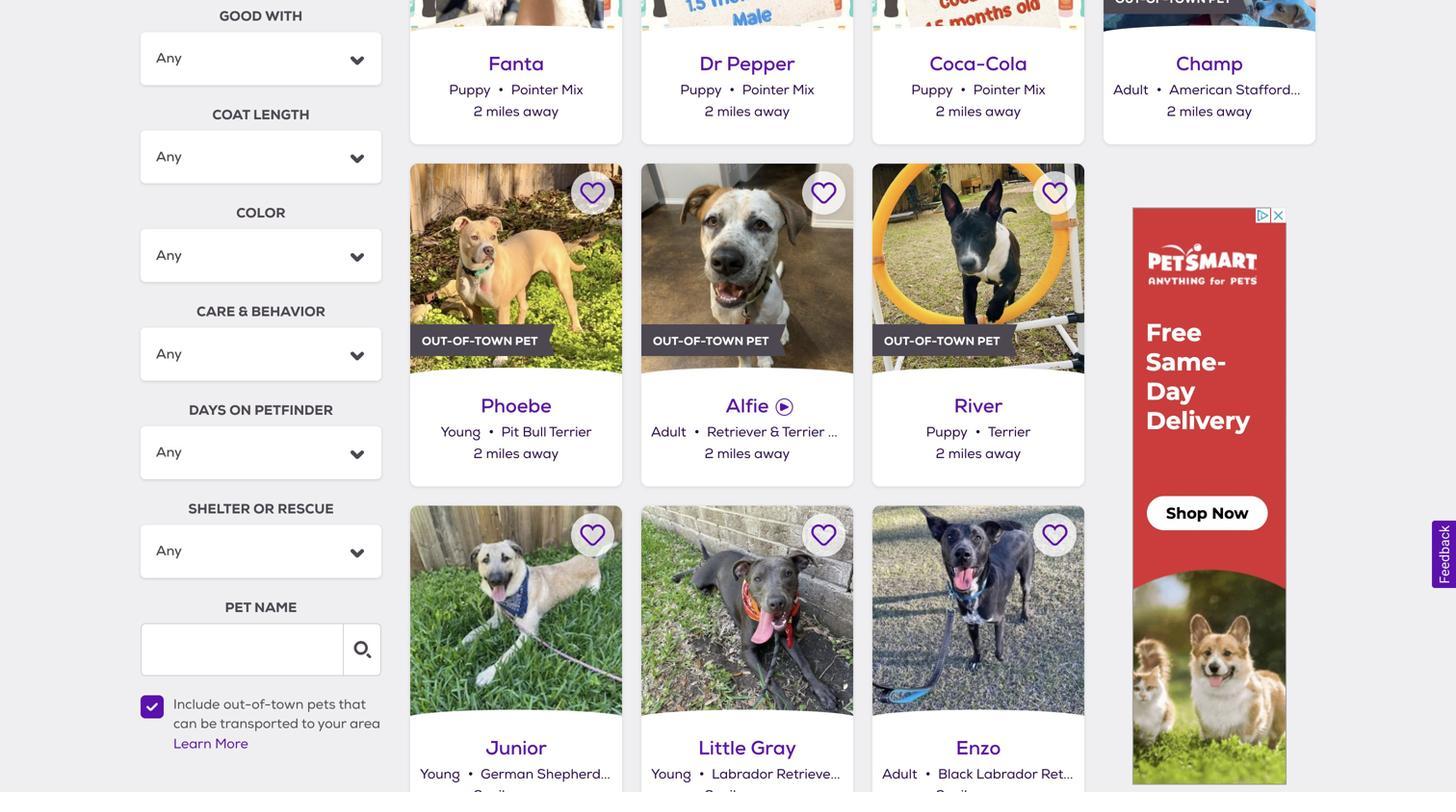 Task type: describe. For each thing, give the bounding box(es) containing it.
2 miles away for champ
[[1167, 104, 1253, 121]]

any for care
[[156, 345, 182, 363]]

good
[[219, 7, 262, 25]]

2 for phoebe
[[474, 446, 483, 463]]

american
[[1170, 82, 1233, 99]]

shelter or rescue
[[188, 500, 334, 518]]

2 out- from the left
[[653, 334, 684, 349]]

any button for on
[[141, 427, 381, 480]]

puppy for coca-cola
[[912, 82, 953, 99]]

your
[[318, 716, 346, 733]]

terrier for &
[[782, 424, 825, 441]]

labrador retriever & staffordshire bull terrier mix
[[712, 767, 1037, 783]]

away for champ
[[1217, 104, 1253, 121]]

0 horizontal spatial black
[[938, 767, 973, 783]]

pointer mix for coca-cola
[[974, 82, 1046, 99]]

pointer for coca-cola
[[974, 82, 1021, 99]]

2 miles away for river
[[936, 446, 1021, 463]]

has video image
[[776, 399, 793, 416]]

coat
[[212, 106, 250, 124]]

transported
[[220, 716, 299, 733]]

dr
[[700, 51, 722, 77]]

coca-
[[930, 51, 986, 77]]

adult for enzo
[[882, 767, 918, 783]]

with
[[265, 7, 303, 25]]

retriever & terrier mix
[[707, 424, 850, 441]]

puppy for river
[[926, 424, 968, 441]]

phoebe
[[481, 394, 552, 419]]

away for dr pepper
[[754, 104, 790, 121]]

young for little gray
[[651, 767, 691, 783]]

pet
[[225, 599, 251, 617]]

1 labrador from the left
[[712, 767, 773, 783]]

pet for phoebe
[[515, 334, 538, 349]]

2 miles away for fanta
[[474, 104, 559, 121]]

black labrador retriever & dalmatian mix
[[938, 767, 1211, 783]]

more
[[215, 737, 248, 754]]

miles down retriever & terrier mix
[[718, 446, 751, 463]]

german shepherd dog
[[481, 767, 631, 783]]

2 pet from the left
[[747, 334, 769, 349]]

pets
[[307, 697, 336, 714]]

2 miles away for phoebe
[[474, 446, 559, 463]]

terrier for bull
[[549, 424, 592, 441]]

fanta, adoptable dog, puppy female pointer mix, 2 miles away. image
[[410, 0, 622, 33]]

out- for river
[[884, 334, 915, 349]]

miles for coca-cola
[[949, 104, 982, 121]]

miles for fanta
[[486, 104, 520, 121]]

shelter
[[188, 500, 250, 518]]

little
[[699, 736, 746, 761]]

dalmatian
[[1117, 767, 1186, 783]]

gray
[[751, 736, 796, 761]]

name
[[254, 599, 297, 617]]

pet name
[[225, 599, 297, 617]]

on
[[230, 402, 251, 420]]

of- for young
[[453, 334, 475, 349]]

2 for river
[[936, 446, 945, 463]]

1 horizontal spatial retriever
[[777, 767, 836, 783]]

junior
[[486, 736, 547, 761]]

pet for river
[[978, 334, 1001, 349]]

pointer for dr pepper
[[742, 82, 789, 99]]

any for shelter
[[156, 542, 182, 560]]

learn
[[173, 737, 212, 754]]

coca-cola, adoptable dog, puppy female pointer mix, 2 miles away. image
[[873, 0, 1085, 33]]

2 horizontal spatial retriever
[[1041, 767, 1101, 783]]

fanta
[[489, 51, 544, 77]]

pointer mix for fanta
[[511, 82, 583, 99]]

away for fanta
[[523, 104, 559, 121]]

town for retriever & terrier mix
[[706, 334, 744, 349]]

pepper
[[727, 51, 795, 77]]

coat length
[[212, 106, 310, 124]]

days on petfinder
[[189, 402, 333, 420]]

days
[[189, 402, 226, 420]]

away down retriever & terrier mix
[[754, 446, 790, 463]]

dog
[[604, 767, 631, 783]]

of- for adult
[[684, 334, 706, 349]]

any button for length
[[141, 131, 381, 184]]

phoebe, adoptable dog, young female pit bull terrier, 2 miles away, out-of-town pet. image
[[410, 164, 622, 376]]

any button for &
[[141, 328, 381, 381]]

terrier down enzo at the bottom
[[969, 767, 1012, 783]]

alfie, adoptable dog, adult male retriever & terrier mix, 2 miles away, has video, out-of-town pet. image
[[642, 164, 854, 376]]

out-
[[223, 697, 252, 714]]

any for days
[[156, 444, 182, 462]]

any for coat
[[156, 148, 182, 166]]

dr pepper
[[700, 51, 795, 77]]

miles for dr pepper
[[718, 104, 751, 121]]

away for river
[[986, 446, 1021, 463]]

1 horizontal spatial bull
[[943, 767, 967, 783]]

2 for fanta
[[474, 104, 483, 121]]

learn more link
[[173, 737, 248, 754]]

3 any from the top
[[156, 247, 182, 264]]

puppy for dr pepper
[[681, 82, 722, 99]]

pit
[[502, 424, 519, 441]]

miles for river
[[949, 446, 982, 463]]

shepherd
[[537, 767, 601, 783]]

good with
[[219, 7, 303, 25]]

away for coca-cola
[[986, 104, 1021, 121]]

that
[[339, 697, 366, 714]]



Task type: locate. For each thing, give the bounding box(es) containing it.
0 vertical spatial adult
[[1114, 82, 1149, 99]]

away down river in the right of the page
[[986, 446, 1021, 463]]

terrier
[[1325, 82, 1368, 99], [549, 424, 592, 441], [782, 424, 825, 441], [988, 424, 1031, 441], [969, 767, 1012, 783]]

1 horizontal spatial labrador
[[977, 767, 1038, 783]]

miles down fanta
[[486, 104, 520, 121]]

3 any button from the top
[[141, 229, 381, 282]]

bull right pit
[[523, 424, 547, 441]]

pointer mix down fanta
[[511, 82, 583, 99]]

staffordshire
[[1236, 82, 1323, 99], [853, 767, 939, 783]]

care
[[197, 303, 235, 321]]

champ
[[1176, 51, 1243, 77]]

puppy down dr
[[681, 82, 722, 99]]

enzo
[[956, 736, 1001, 761]]

2 for coca-cola
[[936, 104, 945, 121]]

labrador down enzo at the bottom
[[977, 767, 1038, 783]]

miles down dr pepper
[[718, 104, 751, 121]]

out-
[[422, 334, 453, 349], [653, 334, 684, 349], [884, 334, 915, 349]]

0 horizontal spatial retriever
[[707, 424, 767, 441]]

town up phoebe
[[475, 334, 513, 349]]

2 miles away down river in the right of the page
[[936, 446, 1021, 463]]

miles for champ
[[1180, 104, 1213, 121]]

little gray, adoptable dog, young female labrador retriever & staffordshire bull terrier mix, 2 miles away. image
[[642, 506, 854, 718]]

retriever
[[707, 424, 767, 441], [777, 767, 836, 783], [1041, 767, 1101, 783]]

2 miles away down retriever & terrier mix
[[705, 446, 790, 463]]

any button for or
[[141, 525, 381, 578]]

2 labrador from the left
[[977, 767, 1038, 783]]

length
[[253, 106, 310, 124]]

2 pointer from the left
[[742, 82, 789, 99]]

3 pet from the left
[[978, 334, 1001, 349]]

american staffordshire terrier & black labra
[[1170, 82, 1457, 99]]

care & behavior
[[197, 303, 326, 321]]

2 any button from the top
[[141, 131, 381, 184]]

black
[[1384, 82, 1419, 99], [938, 767, 973, 783]]

town up river in the right of the page
[[937, 334, 975, 349]]

pointer for fanta
[[511, 82, 558, 99]]

1 horizontal spatial out-of-town pet
[[653, 334, 769, 349]]

away
[[523, 104, 559, 121], [754, 104, 790, 121], [986, 104, 1021, 121], [1217, 104, 1253, 121], [523, 446, 559, 463], [754, 446, 790, 463], [986, 446, 1021, 463]]

puppy down river in the right of the page
[[926, 424, 968, 441]]

pointer down "pepper"
[[742, 82, 789, 99]]

1 horizontal spatial adult
[[882, 767, 918, 783]]

terrier for staffordshire
[[1325, 82, 1368, 99]]

1 pet from the left
[[515, 334, 538, 349]]

away for phoebe
[[523, 446, 559, 463]]

pit bull terrier
[[502, 424, 592, 441]]

2 horizontal spatial adult
[[1114, 82, 1149, 99]]

1 out- from the left
[[422, 334, 453, 349]]

rescue
[[278, 500, 334, 518]]

1 out-of-town pet from the left
[[422, 334, 538, 349]]

labrador down little gray
[[712, 767, 773, 783]]

any button down care & behavior
[[141, 328, 381, 381]]

labra
[[1422, 82, 1457, 99]]

town for terrier
[[937, 334, 975, 349]]

pointer
[[511, 82, 558, 99], [742, 82, 789, 99], [974, 82, 1021, 99]]

be
[[200, 716, 217, 733]]

river
[[954, 394, 1003, 419]]

0 vertical spatial bull
[[523, 424, 547, 441]]

out-of-town pet up river in the right of the page
[[884, 334, 1001, 349]]

3 pointer mix from the left
[[974, 82, 1046, 99]]

cola
[[986, 51, 1028, 77]]

1 horizontal spatial staffordshire
[[1236, 82, 1323, 99]]

behavior
[[251, 303, 326, 321]]

any button down coat length
[[141, 131, 381, 184]]

retriever left dalmatian
[[1041, 767, 1101, 783]]

3 out- from the left
[[884, 334, 915, 349]]

0 horizontal spatial pointer mix
[[511, 82, 583, 99]]

pointer mix down "pepper"
[[742, 82, 815, 99]]

any button down color
[[141, 229, 381, 282]]

pointer mix
[[511, 82, 583, 99], [742, 82, 815, 99], [974, 82, 1046, 99]]

river, adoptable dog, puppy female terrier, 2 miles away, out-of-town pet. image
[[873, 164, 1085, 376]]

young left german on the bottom left of page
[[420, 767, 460, 783]]

away down "pepper"
[[754, 104, 790, 121]]

1 any from the top
[[156, 49, 182, 67]]

2 out-of-town pet from the left
[[653, 334, 769, 349]]

0 horizontal spatial labrador
[[712, 767, 773, 783]]

2
[[474, 104, 483, 121], [705, 104, 714, 121], [936, 104, 945, 121], [1167, 104, 1176, 121], [474, 446, 483, 463], [705, 446, 714, 463], [936, 446, 945, 463]]

4 any from the top
[[156, 345, 182, 363]]

mix
[[562, 82, 583, 99], [793, 82, 815, 99], [1024, 82, 1046, 99], [828, 424, 850, 441], [1015, 767, 1037, 783], [1189, 767, 1211, 783]]

pointer mix for dr pepper
[[742, 82, 815, 99]]

2 for dr pepper
[[705, 104, 714, 121]]

area
[[350, 716, 381, 733]]

2 miles away down fanta
[[474, 104, 559, 121]]

retriever down gray
[[777, 767, 836, 783]]

or
[[254, 500, 275, 518]]

any button for with
[[141, 32, 381, 85]]

any button down good with
[[141, 32, 381, 85]]

1 horizontal spatial pointer mix
[[742, 82, 815, 99]]

of- for puppy
[[915, 334, 937, 349]]

pet
[[515, 334, 538, 349], [747, 334, 769, 349], [978, 334, 1001, 349]]

town for pit bull terrier
[[475, 334, 513, 349]]

1 pointer mix from the left
[[511, 82, 583, 99]]

puppy down coca-
[[912, 82, 953, 99]]

retriever down alfie
[[707, 424, 767, 441]]

town
[[475, 334, 513, 349], [706, 334, 744, 349], [937, 334, 975, 349], [271, 697, 304, 714]]

0 vertical spatial staffordshire
[[1236, 82, 1323, 99]]

0 horizontal spatial out-
[[422, 334, 453, 349]]

6 any from the top
[[156, 542, 182, 560]]

black left labra
[[1384, 82, 1419, 99]]

2 vertical spatial adult
[[882, 767, 918, 783]]

alfie
[[726, 394, 769, 419]]

black down enzo at the bottom
[[938, 767, 973, 783]]

4 any button from the top
[[141, 328, 381, 381]]

0 horizontal spatial adult
[[651, 424, 686, 441]]

adult
[[1114, 82, 1149, 99], [651, 424, 686, 441], [882, 767, 918, 783]]

2 horizontal spatial pointer
[[974, 82, 1021, 99]]

include out-of-town pets that can be transported to your area
[[173, 697, 381, 733]]

pointer down fanta
[[511, 82, 558, 99]]

6 any button from the top
[[141, 525, 381, 578]]

0 horizontal spatial out-of-town pet
[[422, 334, 538, 349]]

young for junior
[[420, 767, 460, 783]]

puppy down fanta
[[449, 82, 491, 99]]

bull down enzo at the bottom
[[943, 767, 967, 783]]

1 vertical spatial adult
[[651, 424, 686, 441]]

2 horizontal spatial pointer mix
[[974, 82, 1046, 99]]

any for good
[[156, 49, 182, 67]]

away down fanta
[[523, 104, 559, 121]]

advertisement region
[[1133, 207, 1287, 785]]

petfinder
[[255, 402, 333, 420]]

pet up alfie
[[747, 334, 769, 349]]

miles down pit
[[486, 446, 520, 463]]

coca-cola
[[930, 51, 1028, 77]]

1 vertical spatial black
[[938, 767, 973, 783]]

young right dog
[[651, 767, 691, 783]]

2 horizontal spatial out-of-town pet
[[884, 334, 1001, 349]]

champ, adoptable dog, adult male american staffordshire terrier & black labrador retriever mix, 2 miles away, out-of-town pet. image
[[1104, 0, 1316, 33]]

1 horizontal spatial out-
[[653, 334, 684, 349]]

can
[[173, 716, 197, 733]]

dr pepper, adoptable dog, puppy male pointer mix, 2 miles away. image
[[642, 0, 854, 33]]

0 vertical spatial black
[[1384, 82, 1419, 99]]

miles down american
[[1180, 104, 1213, 121]]

learn more
[[173, 737, 248, 754]]

miles down coca-
[[949, 104, 982, 121]]

of-
[[453, 334, 475, 349], [684, 334, 706, 349], [915, 334, 937, 349], [252, 697, 271, 714]]

puppy for fanta
[[449, 82, 491, 99]]

town inside 'include out-of-town pets that can be transported to your area'
[[271, 697, 304, 714]]

2 miles away down pit
[[474, 446, 559, 463]]

None text field
[[141, 624, 381, 677]]

out-of-town pet for river
[[884, 334, 1001, 349]]

labrador
[[712, 767, 773, 783], [977, 767, 1038, 783]]

2 miles away for dr pepper
[[705, 104, 790, 121]]

town up to
[[271, 697, 304, 714]]

out- for phoebe
[[422, 334, 453, 349]]

pet up phoebe
[[515, 334, 538, 349]]

terrier down has video image
[[782, 424, 825, 441]]

terrier left labra
[[1325, 82, 1368, 99]]

any button down days on petfinder
[[141, 427, 381, 480]]

1 pointer from the left
[[511, 82, 558, 99]]

terrier down river in the right of the page
[[988, 424, 1031, 441]]

any
[[156, 49, 182, 67], [156, 148, 182, 166], [156, 247, 182, 264], [156, 345, 182, 363], [156, 444, 182, 462], [156, 542, 182, 560]]

away down american
[[1217, 104, 1253, 121]]

young
[[441, 424, 481, 441], [420, 767, 460, 783], [651, 767, 691, 783]]

include
[[173, 697, 220, 714]]

miles
[[486, 104, 520, 121], [718, 104, 751, 121], [949, 104, 982, 121], [1180, 104, 1213, 121], [486, 446, 520, 463], [718, 446, 751, 463], [949, 446, 982, 463]]

adult for champ
[[1114, 82, 1149, 99]]

town up alfie
[[706, 334, 744, 349]]

out-of-town pet up phoebe
[[422, 334, 538, 349]]

to
[[302, 716, 315, 733]]

0 horizontal spatial pet
[[515, 334, 538, 349]]

little gray
[[699, 736, 796, 761]]

2 any from the top
[[156, 148, 182, 166]]

pet up river in the right of the page
[[978, 334, 1001, 349]]

2 for champ
[[1167, 104, 1176, 121]]

1 vertical spatial staffordshire
[[853, 767, 939, 783]]

5 any button from the top
[[141, 427, 381, 480]]

terrier right pit
[[549, 424, 592, 441]]

&
[[1371, 82, 1380, 99], [238, 303, 248, 321], [770, 424, 780, 441], [840, 767, 849, 783], [1104, 767, 1114, 783]]

2 horizontal spatial out-
[[884, 334, 915, 349]]

1 horizontal spatial pointer
[[742, 82, 789, 99]]

1 horizontal spatial pet
[[747, 334, 769, 349]]

out-of-town pet up alfie
[[653, 334, 769, 349]]

1 vertical spatial bull
[[943, 767, 967, 783]]

5 any from the top
[[156, 444, 182, 462]]

2 pointer mix from the left
[[742, 82, 815, 99]]

2 miles away down dr pepper
[[705, 104, 790, 121]]

0 horizontal spatial pointer
[[511, 82, 558, 99]]

color
[[236, 204, 286, 222]]

enzo, adoptable dog, adult male black labrador retriever & dalmatian mix, 2 miles away. image
[[873, 506, 1085, 718]]

bull
[[523, 424, 547, 441], [943, 767, 967, 783]]

junior, adoptable dog, young male german shepherd dog, 2 miles away. image
[[410, 506, 622, 718]]

2 miles away down coca-cola
[[936, 104, 1021, 121]]

young left pit
[[441, 424, 481, 441]]

away down the cola
[[986, 104, 1021, 121]]

away down pit bull terrier
[[523, 446, 559, 463]]

young for phoebe
[[441, 424, 481, 441]]

3 pointer from the left
[[974, 82, 1021, 99]]

2 miles away for coca-cola
[[936, 104, 1021, 121]]

miles for phoebe
[[486, 446, 520, 463]]

0 horizontal spatial staffordshire
[[853, 767, 939, 783]]

pointer mix down the cola
[[974, 82, 1046, 99]]

1 horizontal spatial black
[[1384, 82, 1419, 99]]

2 horizontal spatial pet
[[978, 334, 1001, 349]]

2 miles away down american
[[1167, 104, 1253, 121]]

german
[[481, 767, 534, 783]]

1 any button from the top
[[141, 32, 381, 85]]

out-of-town pet for phoebe
[[422, 334, 538, 349]]

0 horizontal spatial bull
[[523, 424, 547, 441]]

3 out-of-town pet from the left
[[884, 334, 1001, 349]]

out-of-town pet
[[422, 334, 538, 349], [653, 334, 769, 349], [884, 334, 1001, 349]]

puppy
[[449, 82, 491, 99], [681, 82, 722, 99], [912, 82, 953, 99], [926, 424, 968, 441]]

any button
[[141, 32, 381, 85], [141, 131, 381, 184], [141, 229, 381, 282], [141, 328, 381, 381], [141, 427, 381, 480], [141, 525, 381, 578]]

miles down river in the right of the page
[[949, 446, 982, 463]]

of- inside 'include out-of-town pets that can be transported to your area'
[[252, 697, 271, 714]]

2 miles away
[[474, 104, 559, 121], [705, 104, 790, 121], [936, 104, 1021, 121], [1167, 104, 1253, 121], [474, 446, 559, 463], [705, 446, 790, 463], [936, 446, 1021, 463]]

any button down the shelter or rescue
[[141, 525, 381, 578]]

pointer down the cola
[[974, 82, 1021, 99]]



Task type: vqa. For each thing, say whether or not it's contained in the screenshot.
'Cindy Lou Who, adoptable Cat, Young Female Siamese Mix, 15 miles away.' image
no



